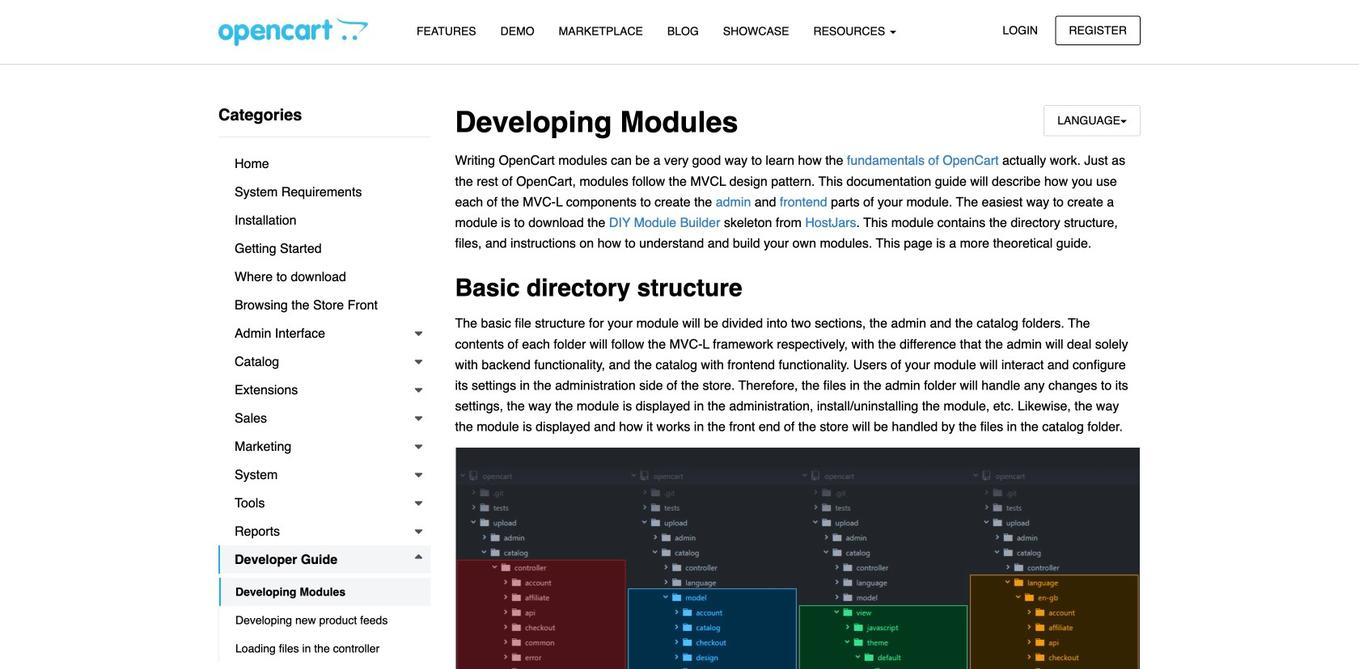 Task type: describe. For each thing, give the bounding box(es) containing it.
file struct image
[[455, 448, 1141, 670]]

opencart - open source shopping cart solution image
[[218, 17, 368, 46]]



Task type: vqa. For each thing, say whether or not it's contained in the screenshot.
file struct "image"
yes



